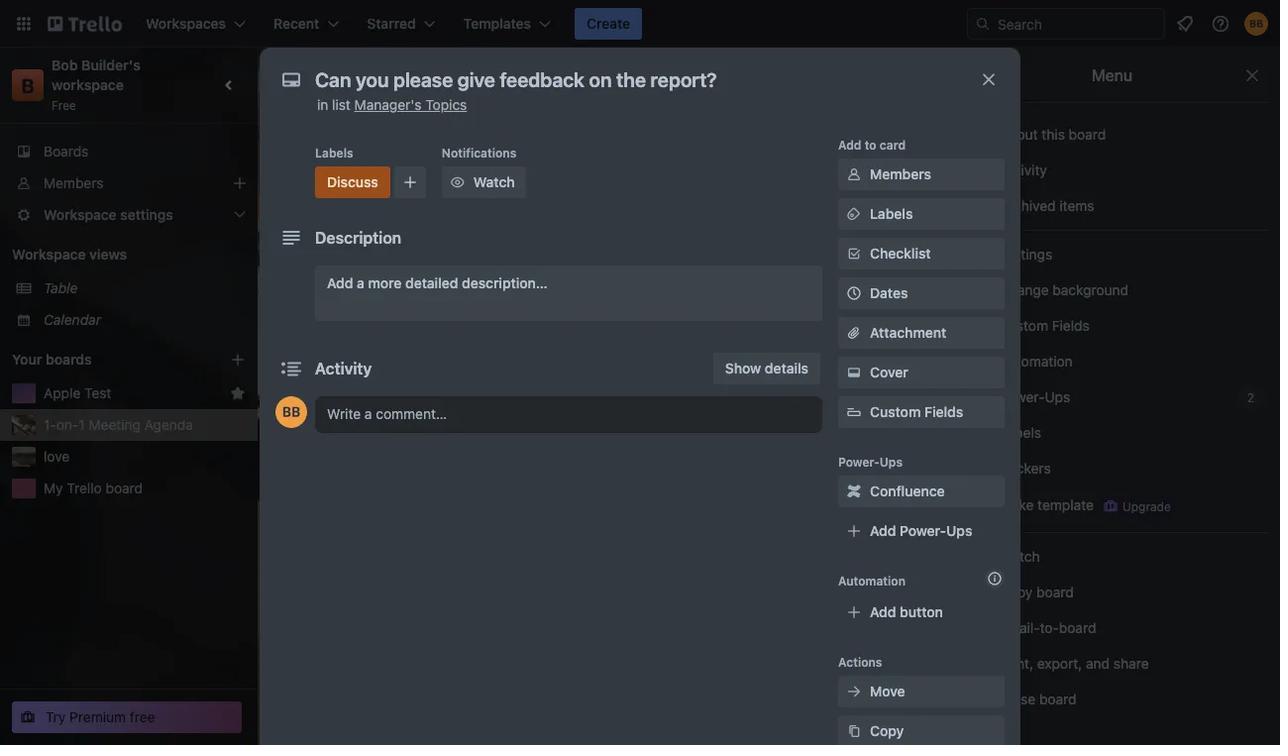Task type: locate. For each thing, give the bounding box(es) containing it.
0 horizontal spatial ups
[[880, 455, 903, 469]]

power-ups up stickers
[[996, 389, 1075, 405]]

sm image down attachment button
[[969, 352, 988, 372]]

color: orange, title: "discuss" element up checklist on the right of page
[[853, 206, 897, 221]]

color: red, title: "blocker" element
[[289, 441, 333, 456]]

sm image left training
[[845, 204, 864, 224]]

Search field
[[991, 9, 1165, 39]]

to for use
[[322, 365, 335, 382]]

custom fields for top custom fields button
[[999, 318, 1090, 334]]

add down "write a comment" 'text field'
[[591, 434, 617, 450]]

card down some
[[632, 434, 661, 450]]

power- up stickers
[[1000, 389, 1045, 405]]

the inside the discuss can you please give feedback on the report?
[[853, 295, 873, 311]]

sm image left cover
[[845, 363, 864, 383]]

if
[[770, 370, 779, 387]]

members for left the members link
[[44, 175, 104, 191]]

star or unstar board image
[[503, 67, 519, 83]]

i've
[[571, 295, 593, 311]]

feedback
[[984, 275, 1044, 291]]

sm image for print, export, and share link
[[969, 654, 988, 674]]

1 vertical spatial agenda
[[144, 417, 193, 433]]

card
[[880, 138, 906, 152], [632, 434, 661, 450]]

attachment
[[870, 325, 947, 341]]

add left more
[[327, 275, 353, 291]]

0 vertical spatial bob builder (bobbuilder40) image
[[1245, 12, 1269, 36]]

custom fields for bottommost custom fields button
[[870, 404, 964, 420]]

make template
[[996, 497, 1094, 513]]

bob builder's workspace free
[[52, 57, 144, 112]]

discuss up dates on the top right of the page
[[853, 263, 897, 277]]

sm image inside activity link
[[969, 161, 988, 180]]

sm image for archived items link
[[969, 196, 988, 216]]

0 horizontal spatial 1-on-1 meeting agenda
[[44, 417, 193, 433]]

agenda up the topics
[[416, 64, 481, 86]]

change background
[[996, 282, 1129, 298]]

1 vertical spatial labels link
[[957, 417, 1269, 449]]

1 vertical spatial custom fields
[[870, 404, 964, 420]]

sm image down new on the top of page
[[845, 244, 864, 264]]

0 horizontal spatial power-
[[839, 455, 880, 469]]

sm image up the new training program link at top
[[969, 161, 988, 180]]

how
[[289, 365, 318, 382]]

switch to… image
[[14, 14, 34, 34]]

sm image inside archived items link
[[969, 196, 988, 216]]

any
[[653, 315, 678, 331]]

add to card
[[839, 138, 906, 152]]

on- inside text field
[[300, 64, 330, 86]]

0 vertical spatial card
[[880, 138, 906, 152]]

1 horizontal spatial meeting
[[343, 64, 412, 86]]

2 the from the left
[[853, 295, 873, 311]]

1 horizontal spatial watch
[[996, 549, 1044, 565]]

a
[[357, 275, 365, 291], [621, 434, 628, 450]]

1 horizontal spatial members link
[[839, 159, 1005, 190]]

a inside button
[[621, 434, 628, 450]]

1 vertical spatial copy
[[870, 723, 904, 740]]

in list manager's topics
[[317, 97, 467, 113]]

about this board button
[[957, 119, 1269, 151]]

add power-ups link
[[839, 515, 1005, 547]]

color: orange, title: "discuss" element up description
[[315, 167, 390, 198]]

search image
[[975, 16, 991, 32]]

add inside add button button
[[870, 604, 897, 621]]

1 horizontal spatial labels
[[870, 206, 913, 222]]

0 horizontal spatial we
[[614, 370, 632, 387]]

1 horizontal spatial this
[[1042, 126, 1066, 143]]

my
[[648, 295, 667, 311]]

sm image down attachment button
[[969, 388, 988, 407]]

sm image for copy link at bottom
[[845, 722, 864, 742]]

add inside "add power-ups" link
[[870, 523, 897, 539]]

0 vertical spatial 1-on-1 meeting agenda
[[284, 64, 481, 86]]

fields down the change background
[[1053, 318, 1090, 334]]

0 vertical spatial labels link
[[839, 198, 1005, 230]]

email-
[[1000, 620, 1040, 636]]

1 horizontal spatial power-ups
[[996, 389, 1075, 405]]

settings link
[[957, 239, 1269, 271]]

0 vertical spatial automation
[[996, 353, 1073, 370]]

1 horizontal spatial 1-
[[284, 64, 300, 86]]

0 vertical spatial discuss
[[327, 174, 378, 190]]

0 vertical spatial on-
[[300, 64, 330, 86]]

automation link
[[957, 346, 1269, 378]]

custom fields
[[999, 318, 1090, 334], [870, 404, 964, 420]]

sm image inside 'close board' link
[[969, 690, 988, 710]]

1 horizontal spatial agenda
[[416, 64, 481, 86]]

sm image inside stickers link
[[969, 459, 988, 479]]

custom fields button up automation link
[[957, 310, 1269, 342]]

1 vertical spatial color: orange, title: "discuss" element
[[853, 206, 897, 221]]

change
[[1000, 282, 1049, 298]]

1 horizontal spatial custom
[[999, 318, 1049, 334]]

custom down cover
[[870, 404, 921, 420]]

0 horizontal spatial the
[[730, 295, 751, 311]]

0 horizontal spatial automation
[[839, 574, 906, 588]]

0 vertical spatial copy
[[1000, 584, 1033, 601]]

0 vertical spatial watch
[[474, 174, 515, 190]]

members for the right the members link
[[870, 166, 932, 182]]

1- inside text field
[[284, 64, 300, 86]]

to left "use"
[[322, 365, 335, 382]]

members link
[[839, 159, 1005, 190], [0, 168, 258, 199]]

1 vertical spatial power-ups
[[839, 455, 903, 469]]

1 vertical spatial watch
[[996, 549, 1044, 565]]

sm image inside 'move' link
[[845, 682, 864, 702]]

labels
[[315, 146, 354, 160], [870, 206, 913, 222], [996, 425, 1042, 441]]

items
[[1060, 198, 1095, 214]]

0 vertical spatial ups
[[1045, 389, 1071, 405]]

Board name text field
[[274, 59, 491, 91]]

1 the from the left
[[730, 295, 751, 311]]

agenda inside text field
[[416, 64, 481, 86]]

on- up "in" at the left top of page
[[300, 64, 330, 86]]

watch up copy board
[[996, 549, 1044, 565]]

agenda
[[416, 64, 481, 86], [144, 417, 193, 433]]

new training program link
[[853, 218, 1083, 238]]

discuss up description
[[327, 174, 378, 190]]

1 vertical spatial custom fields button
[[839, 402, 1005, 422]]

fields down cover link
[[925, 404, 964, 420]]

discuss for discuss new training program
[[853, 207, 897, 221]]

sm image for automation link
[[969, 352, 988, 372]]

1 we from the left
[[614, 370, 632, 387]]

1 vertical spatial activity
[[315, 359, 372, 378]]

color: orange, title: "discuss" element up dates on the top right of the page
[[853, 262, 897, 277]]

copy for copy board
[[1000, 584, 1033, 601]]

0 horizontal spatial a
[[357, 275, 365, 291]]

card for add a card
[[632, 434, 661, 450]]

button
[[900, 604, 944, 621]]

Write a comment text field
[[315, 397, 823, 432]]

custom fields down cover link
[[870, 404, 964, 420]]

discuss inside discuss new training program
[[853, 207, 897, 221]]

sm image left the print, at the bottom right
[[969, 654, 988, 674]]

sm image down cover link
[[969, 423, 988, 443]]

2 horizontal spatial labels
[[996, 425, 1042, 441]]

detailed
[[406, 275, 458, 291]]

watch inside button
[[474, 174, 515, 190]]

members
[[870, 166, 932, 182], [44, 175, 104, 191]]

0 horizontal spatial custom
[[870, 404, 921, 420]]

the down 'can' in the right top of the page
[[853, 295, 873, 311]]

1 vertical spatial power-
[[839, 455, 880, 469]]

my
[[44, 480, 63, 497]]

add inside add a card button
[[591, 434, 617, 450]]

sm image inside watch button
[[448, 172, 468, 192]]

to up new on the top of page
[[865, 138, 877, 152]]

1-on-1 meeting agenda down apple test link
[[44, 417, 193, 433]]

0 vertical spatial labels
[[315, 146, 354, 160]]

the right for
[[730, 295, 751, 311]]

sm image for stickers link at the bottom right of the page
[[969, 459, 988, 479]]

change background link
[[957, 275, 1269, 306]]

we
[[614, 370, 632, 387], [782, 370, 800, 387]]

open information menu image
[[1211, 14, 1231, 34]]

a left more
[[357, 275, 365, 291]]

board down love link
[[106, 480, 143, 497]]

0 horizontal spatial copy
[[870, 723, 904, 740]]

copy inside copy board link
[[1000, 584, 1033, 601]]

apple test
[[44, 385, 111, 401]]

sm image left close in the right of the page
[[969, 690, 988, 710]]

we up some
[[614, 370, 632, 387]]

board inside button
[[1069, 126, 1107, 143]]

1 horizontal spatial ups
[[947, 523, 973, 539]]

automation
[[996, 353, 1073, 370], [839, 574, 906, 588]]

sm image inside copy link
[[845, 722, 864, 742]]

2 vertical spatial color: orange, title: "discuss" element
[[853, 262, 897, 277]]

1-on-1 meeting agenda link
[[44, 415, 246, 435]]

power-ups up confluence
[[839, 455, 903, 469]]

2 horizontal spatial power-
[[1000, 389, 1045, 405]]

drafted
[[597, 295, 644, 311]]

members link down boards
[[0, 168, 258, 199]]

close board link
[[957, 684, 1269, 716]]

customize views image
[[661, 65, 681, 85]]

1 vertical spatial on-
[[56, 417, 79, 433]]

0 horizontal spatial bob builder (bobbuilder40) image
[[823, 97, 850, 125]]

1 vertical spatial card
[[632, 434, 661, 450]]

discuss up checklist on the right of page
[[853, 207, 897, 221]]

sm image up the new training program link at top
[[969, 196, 988, 216]]

sm image left copy board
[[969, 583, 988, 603]]

0 horizontal spatial power-ups
[[839, 455, 903, 469]]

sm image left stickers
[[969, 459, 988, 479]]

sm image inside automation link
[[969, 352, 988, 372]]

members link up discuss new training program
[[839, 159, 1005, 190]]

sm image for the top labels link
[[845, 204, 864, 224]]

this right about
[[1042, 126, 1066, 143]]

bob builder (bobbuilder40) image right open information menu icon
[[1245, 12, 1269, 36]]

0 horizontal spatial this
[[365, 365, 388, 382]]

1 horizontal spatial the
[[853, 295, 873, 311]]

0 horizontal spatial to
[[322, 365, 335, 382]]

card up discuss new training program
[[880, 138, 906, 152]]

1 down "use"
[[341, 393, 347, 406]]

feedback?
[[681, 315, 748, 331]]

card inside button
[[632, 434, 661, 450]]

power- down confluence
[[900, 523, 947, 539]]

details
[[765, 360, 809, 377]]

add a card button
[[559, 426, 781, 458]]

add for add a card
[[591, 434, 617, 450]]

about
[[1000, 126, 1039, 143]]

sm image
[[845, 165, 864, 184], [448, 172, 468, 192], [969, 196, 988, 216], [969, 352, 988, 372], [969, 583, 988, 603], [969, 654, 988, 674], [969, 690, 988, 710], [845, 722, 864, 742]]

fields
[[1053, 318, 1090, 334], [925, 404, 964, 420]]

add a more detailed description…
[[327, 275, 548, 291]]

background
[[1053, 282, 1129, 298]]

primary element
[[0, 0, 1281, 48]]

custom fields button
[[957, 310, 1269, 342], [839, 402, 1005, 422]]

new
[[853, 220, 881, 236]]

sm image for 'close board' link
[[969, 690, 988, 710]]

agenda up love link
[[144, 417, 193, 433]]

sm image down notifications
[[448, 172, 468, 192]]

bob builder (bobbuilder40) image
[[1245, 12, 1269, 36], [823, 97, 850, 125]]

sm image inside print, export, and share link
[[969, 654, 988, 674]]

labels link up checklist link in the right of the page
[[839, 198, 1005, 230]]

watch
[[474, 174, 515, 190], [996, 549, 1044, 565]]

0 horizontal spatial watch
[[474, 174, 515, 190]]

report?
[[877, 295, 923, 311]]

close board
[[996, 691, 1077, 708]]

power- up confluence
[[839, 455, 880, 469]]

sm image
[[969, 161, 988, 180], [845, 204, 864, 224], [845, 244, 864, 264], [845, 363, 864, 383], [969, 388, 988, 407], [969, 423, 988, 443], [969, 459, 988, 479], [845, 482, 864, 502], [969, 495, 988, 515], [845, 682, 864, 702]]

we right if at the right
[[782, 370, 800, 387]]

ups inside "add power-ups" link
[[947, 523, 973, 539]]

1 vertical spatial a
[[621, 434, 628, 450]]

0 vertical spatial meeting
[[343, 64, 412, 86]]

meeting up manager's
[[343, 64, 412, 86]]

bob
[[52, 57, 78, 73]]

move link
[[839, 676, 1005, 708]]

sm image down 'actions'
[[845, 722, 864, 742]]

meeting
[[343, 64, 412, 86], [89, 417, 141, 433]]

color: orange, title: "discuss" element
[[315, 167, 390, 198], [853, 206, 897, 221], [853, 262, 897, 277]]

i've drafted my goals for the next few months. any feedback?
[[571, 295, 782, 331]]

add up new on the top of page
[[839, 138, 862, 152]]

dates button
[[839, 278, 1005, 309]]

copy inside copy link
[[870, 723, 904, 740]]

add inside add a more detailed description… link
[[327, 275, 353, 291]]

0 vertical spatial this
[[1042, 126, 1066, 143]]

use
[[338, 365, 361, 382]]

list
[[332, 97, 351, 113]]

try
[[46, 709, 66, 726]]

1 vertical spatial 1
[[341, 393, 347, 406]]

2 vertical spatial discuss
[[853, 263, 897, 277]]

this
[[1042, 126, 1066, 143], [365, 365, 388, 382]]

meeting down test in the bottom left of the page
[[89, 417, 141, 433]]

1 horizontal spatial we
[[782, 370, 800, 387]]

0 horizontal spatial card
[[632, 434, 661, 450]]

your boards with 4 items element
[[12, 348, 200, 372]]

1 horizontal spatial on-
[[300, 64, 330, 86]]

1-on-1 meeting agenda up manager's
[[284, 64, 481, 86]]

custom fields down the change background
[[999, 318, 1090, 334]]

automation up add button
[[839, 574, 906, 588]]

sm image inside copy board link
[[969, 583, 988, 603]]

1 horizontal spatial card
[[880, 138, 906, 152]]

labels up stickers
[[996, 425, 1042, 441]]

0 horizontal spatial members link
[[0, 168, 258, 199]]

to
[[865, 138, 877, 152], [322, 365, 335, 382]]

1 horizontal spatial 1
[[330, 64, 338, 86]]

0 vertical spatial 1
[[330, 64, 338, 86]]

members down add to card at top
[[870, 166, 932, 182]]

meeting inside text field
[[343, 64, 412, 86]]

1 vertical spatial automation
[[839, 574, 906, 588]]

labels link up stickers link at the bottom right of the page
[[957, 417, 1269, 449]]

0 vertical spatial custom fields
[[999, 318, 1090, 334]]

apple test link
[[44, 384, 222, 403]]

0 vertical spatial fields
[[1053, 318, 1090, 334]]

on- down the apple
[[56, 417, 79, 433]]

discuss new training program
[[853, 207, 991, 236]]

add button button
[[839, 597, 1005, 629]]

sm image for labels link to the bottom
[[969, 423, 988, 443]]

show details
[[726, 360, 809, 377]]

0 notifications image
[[1174, 12, 1198, 36]]

None text field
[[305, 61, 960, 97]]

sm image inside checklist link
[[845, 244, 864, 264]]

1 up the list
[[330, 64, 338, 86]]

1 down apple test
[[79, 417, 85, 433]]

1 horizontal spatial to
[[865, 138, 877, 152]]

1 horizontal spatial activity
[[996, 162, 1048, 178]]

0 vertical spatial a
[[357, 275, 365, 291]]

bob builder (bobbuilder40) image up add to card at top
[[823, 97, 850, 125]]

add for add to card
[[839, 138, 862, 152]]

1 horizontal spatial copy
[[1000, 584, 1033, 601]]

automation down 'change'
[[996, 353, 1073, 370]]

notifications
[[442, 146, 517, 160]]

how to use this board
[[289, 365, 429, 382]]

actions
[[839, 655, 883, 669]]

2 vertical spatial ups
[[947, 523, 973, 539]]

1 vertical spatial 1-on-1 meeting agenda
[[44, 417, 193, 433]]

copy up email-
[[1000, 584, 1033, 601]]

custom down 'change'
[[999, 318, 1049, 334]]

trello
[[67, 480, 102, 497]]

sm image down add to card at top
[[845, 165, 864, 184]]

this right "use"
[[365, 365, 388, 382]]

archived
[[1000, 198, 1056, 214]]

0 horizontal spatial labels
[[315, 146, 354, 160]]

0 horizontal spatial fields
[[925, 404, 964, 420]]

members down boards
[[44, 175, 104, 191]]

custom fields button down cover link
[[839, 402, 1005, 422]]

on-
[[300, 64, 330, 86], [56, 417, 79, 433]]

1 vertical spatial custom
[[870, 404, 921, 420]]

1 horizontal spatial a
[[621, 434, 628, 450]]

1 vertical spatial to
[[322, 365, 335, 382]]

0 vertical spatial 1-
[[284, 64, 300, 86]]

0 horizontal spatial agenda
[[144, 417, 193, 433]]

sm image down 'actions'
[[845, 682, 864, 702]]

discuss inside the discuss can you please give feedback on the report?
[[853, 263, 897, 277]]

1 vertical spatial discuss
[[853, 207, 897, 221]]

sm image for activity link
[[969, 161, 988, 180]]

copy down the 'move'
[[870, 723, 904, 740]]

sm image inside cover link
[[845, 363, 864, 383]]

your
[[12, 351, 42, 368]]

more
[[368, 275, 402, 291]]

0 horizontal spatial meeting
[[89, 417, 141, 433]]

watch down notifications
[[474, 174, 515, 190]]

0 vertical spatial agenda
[[416, 64, 481, 86]]

workspace visible image
[[539, 67, 555, 83]]

close
[[1000, 691, 1036, 708]]

1 vertical spatial labels
[[870, 206, 913, 222]]

email-to-board link
[[957, 613, 1269, 644]]

labels down the list
[[315, 146, 354, 160]]

labels up checklist on the right of page
[[870, 206, 913, 222]]

1 horizontal spatial custom fields
[[999, 318, 1090, 334]]

add left button
[[870, 604, 897, 621]]

1-on-1 meeting agenda
[[284, 64, 481, 86], [44, 417, 193, 433]]

0 horizontal spatial 1-
[[44, 417, 56, 433]]

board up print, export, and share
[[1060, 620, 1097, 636]]

share
[[1114, 656, 1150, 672]]

add down confluence
[[870, 523, 897, 539]]

copy board link
[[957, 577, 1269, 609]]

0 horizontal spatial custom fields
[[870, 404, 964, 420]]

a down some
[[621, 434, 628, 450]]

board up activity link
[[1069, 126, 1107, 143]]

the inside "i've drafted my goals for the next few months. any feedback?"
[[730, 295, 751, 311]]

sm image for 'move' link
[[845, 682, 864, 702]]



Task type: vqa. For each thing, say whether or not it's contained in the screenshot.
I think we can improve velocity if we make some tooling changes.
yes



Task type: describe. For each thing, give the bounding box(es) containing it.
premium
[[70, 709, 126, 726]]

confluence
[[870, 483, 945, 500]]

changes.
[[695, 390, 753, 406]]

make
[[571, 390, 605, 406]]

menu
[[1092, 66, 1133, 85]]

color: orange, title: "discuss" element for can
[[853, 262, 897, 277]]

manager's topics link
[[355, 97, 467, 113]]

sm image left confluence
[[845, 482, 864, 502]]

stickers
[[996, 460, 1051, 477]]

add button
[[870, 604, 944, 621]]

automation inside automation link
[[996, 353, 1073, 370]]

add power-ups
[[870, 523, 973, 539]]

archived items
[[996, 198, 1095, 214]]

your boards
[[12, 351, 92, 368]]

custom for bottommost custom fields button
[[870, 404, 921, 420]]

months.
[[598, 315, 650, 331]]

2 we from the left
[[782, 370, 800, 387]]

love link
[[44, 447, 246, 467]]

sm image for cover link
[[845, 363, 864, 383]]

please
[[908, 275, 950, 291]]

copy for copy
[[870, 723, 904, 740]]

try premium free
[[46, 709, 155, 726]]

a for card
[[621, 434, 628, 450]]

2 horizontal spatial ups
[[1045, 389, 1071, 405]]

custom for top custom fields button
[[999, 318, 1049, 334]]

print, export, and share link
[[957, 648, 1269, 680]]

next
[[755, 295, 782, 311]]

apple
[[44, 385, 81, 401]]

0 vertical spatial power-
[[1000, 389, 1045, 405]]

add a card
[[591, 434, 661, 450]]

can
[[853, 275, 878, 291]]

watch link
[[957, 541, 1269, 573]]

move
[[870, 684, 906, 700]]

email-to-board
[[996, 620, 1097, 636]]

1 vertical spatial this
[[365, 365, 388, 382]]

try premium free button
[[12, 702, 242, 734]]

upgrade button
[[1099, 495, 1176, 518]]

1 horizontal spatial fields
[[1053, 318, 1090, 334]]

builder's
[[81, 57, 141, 73]]

upgrade
[[1123, 500, 1172, 514]]

add for add a more detailed description…
[[327, 275, 353, 291]]

activity link
[[957, 155, 1269, 186]]

1 vertical spatial ups
[[880, 455, 903, 469]]

1 horizontal spatial bob builder (bobbuilder40) image
[[1245, 12, 1269, 36]]

i think we can improve velocity if we make some tooling changes.
[[571, 370, 800, 406]]

how to use this board link
[[289, 364, 512, 384]]

workspace
[[12, 246, 86, 263]]

training
[[885, 220, 933, 236]]

bob builder (bobbuilder40) image
[[276, 397, 307, 428]]

stickers link
[[957, 453, 1269, 485]]

boards link
[[0, 136, 258, 168]]

1 inside text field
[[330, 64, 338, 86]]

0 horizontal spatial activity
[[315, 359, 372, 378]]

add for add power-ups
[[870, 523, 897, 539]]

sm image for watch button
[[448, 172, 468, 192]]

i
[[571, 370, 575, 387]]

can
[[635, 370, 659, 387]]

dates
[[870, 285, 908, 301]]

copy link
[[839, 716, 1005, 745]]

show
[[726, 360, 762, 377]]

card for add to card
[[880, 138, 906, 152]]

workspace
[[52, 77, 124, 93]]

create from template… image
[[789, 434, 805, 450]]

description
[[315, 229, 402, 247]]

manager's
[[355, 97, 422, 113]]

create button
[[575, 8, 643, 40]]

0 vertical spatial color: orange, title: "discuss" element
[[315, 167, 390, 198]]

checklist link
[[839, 238, 1005, 270]]

test
[[84, 385, 111, 401]]

sm image for copy board link
[[969, 583, 988, 603]]

views
[[89, 246, 127, 263]]

give
[[954, 275, 981, 291]]

0 horizontal spatial on-
[[56, 417, 79, 433]]

add board image
[[230, 352, 246, 368]]

this inside button
[[1042, 126, 1066, 143]]

improve
[[662, 370, 713, 387]]

1 horizontal spatial power-
[[900, 523, 947, 539]]

archived items link
[[957, 190, 1269, 222]]

0 horizontal spatial 1
[[79, 417, 85, 433]]

export,
[[1038, 656, 1083, 672]]

1 vertical spatial 1-
[[44, 417, 56, 433]]

settings
[[996, 246, 1053, 263]]

description…
[[462, 275, 548, 291]]

table
[[44, 280, 78, 296]]

1-on-1 meeting agenda inside 1-on-1 meeting agenda link
[[44, 417, 193, 433]]

a for more
[[357, 275, 365, 291]]

board right "use"
[[392, 365, 429, 382]]

discuss for discuss
[[327, 174, 378, 190]]

0 vertical spatial custom fields button
[[957, 310, 1269, 342]]

color: orange, title: "discuss" element for new
[[853, 206, 897, 221]]

free
[[52, 98, 76, 112]]

add for add button
[[870, 604, 897, 621]]

calendar link
[[44, 310, 246, 330]]

2 vertical spatial labels
[[996, 425, 1042, 441]]

on
[[1047, 275, 1063, 291]]

boards
[[46, 351, 92, 368]]

board inside 'link'
[[1060, 620, 1097, 636]]

discuss for discuss can you please give feedback on the report?
[[853, 263, 897, 277]]

my trello board link
[[44, 479, 246, 499]]

b
[[21, 73, 34, 97]]

and
[[1087, 656, 1110, 672]]

add a more detailed description… link
[[315, 266, 823, 321]]

cover
[[870, 364, 909, 381]]

starred icon image
[[230, 386, 246, 401]]

0 vertical spatial power-ups
[[996, 389, 1075, 405]]

about this board
[[1000, 126, 1107, 143]]

automation image
[[696, 95, 723, 123]]

for
[[709, 295, 726, 311]]

print, export, and share
[[996, 656, 1150, 672]]

think
[[578, 370, 610, 387]]

board down export,
[[1040, 691, 1077, 708]]

boards
[[44, 143, 89, 160]]

free
[[130, 709, 155, 726]]

board up to-
[[1037, 584, 1074, 601]]

sm image left make on the bottom right
[[969, 495, 988, 515]]

goals
[[671, 295, 705, 311]]

to for card
[[865, 138, 877, 152]]

1 vertical spatial fields
[[925, 404, 964, 420]]

can you please give feedback on the report? link
[[853, 274, 1083, 313]]

sm image for checklist link in the right of the page
[[845, 244, 864, 264]]

i think we can improve velocity if we make some tooling changes. link
[[571, 369, 801, 408]]

1-on-1 meeting agenda inside 1-on-1 meeting agenda text field
[[284, 64, 481, 86]]

i've drafted my goals for the next few months. any feedback? link
[[571, 293, 801, 333]]

board
[[600, 67, 639, 83]]

1 vertical spatial bob builder (bobbuilder40) image
[[823, 97, 850, 125]]

love
[[44, 449, 70, 465]]

board link
[[567, 59, 651, 91]]

blocker
[[289, 442, 333, 456]]

attachment button
[[839, 317, 1005, 349]]

discuss can you please give feedback on the report?
[[853, 263, 1063, 311]]

1 vertical spatial meeting
[[89, 417, 141, 433]]



